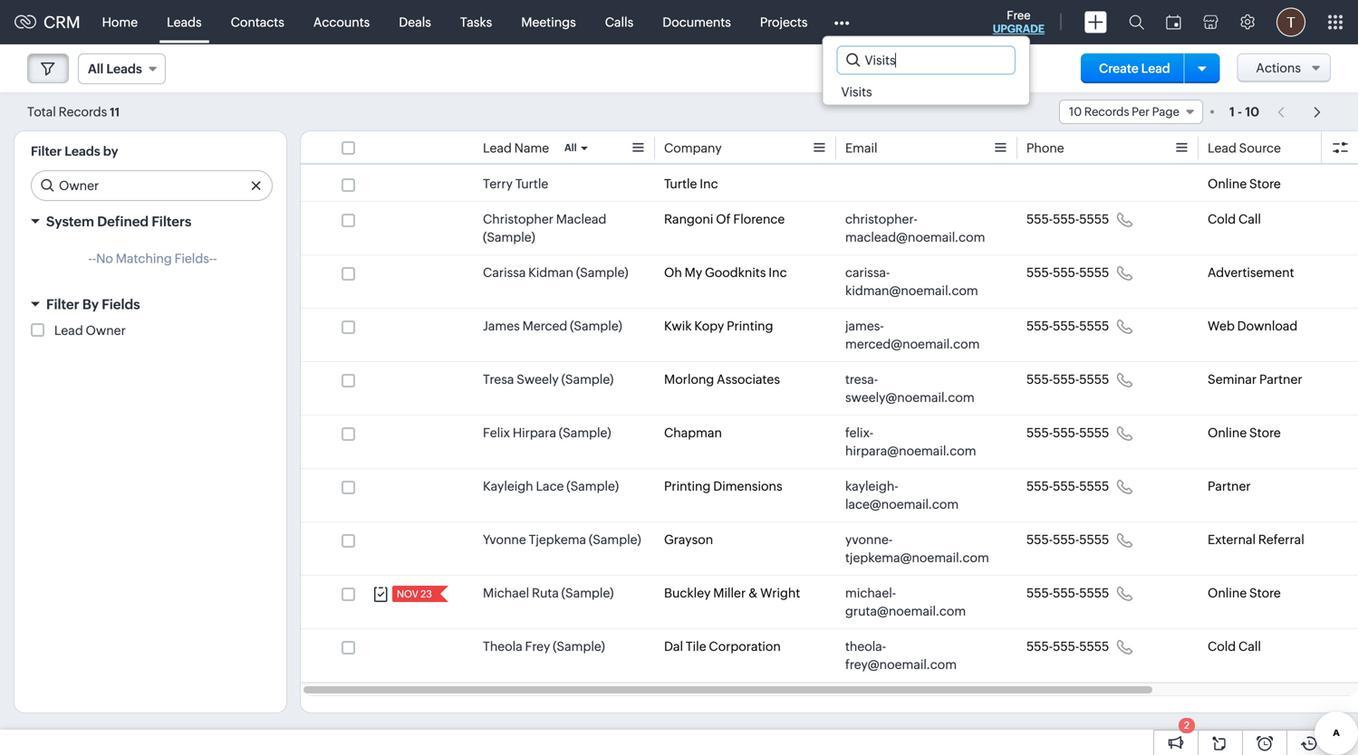 Task type: describe. For each thing, give the bounding box(es) containing it.
5555 for yvonne- tjepkema@noemail.com
[[1079, 533, 1109, 547]]

2
[[1184, 720, 1190, 732]]

yvonne-
[[845, 533, 893, 547]]

christopher
[[483, 212, 554, 227]]

yvonne tjepkema (sample) link
[[483, 531, 641, 549]]

kidman@noemail.com
[[845, 284, 978, 298]]

matching
[[116, 251, 172, 266]]

oh my goodknits inc
[[664, 265, 787, 280]]

goodknits
[[705, 265, 766, 280]]

michael
[[483, 586, 529, 601]]

christopher- maclead@noemail.com
[[845, 212, 985, 245]]

theola frey (sample) link
[[483, 638, 605, 656]]

felix- hirpara@noemail.com link
[[845, 424, 990, 460]]

yvonne tjepkema (sample)
[[483, 533, 641, 547]]

filter by fields button
[[14, 289, 286, 321]]

online store for michael- gruta@noemail.com
[[1208, 586, 1281, 601]]

seminar
[[1208, 372, 1257, 387]]

carissa
[[483, 265, 526, 280]]

1 vertical spatial inc
[[769, 265, 787, 280]]

gruta@noemail.com
[[845, 604, 966, 619]]

documents
[[663, 15, 731, 29]]

create menu image
[[1085, 11, 1107, 33]]

(sample) for kayleigh lace (sample)
[[567, 479, 619, 494]]

advertisement
[[1208, 265, 1294, 280]]

10 inside field
[[1069, 105, 1082, 119]]

carissa kidman (sample)
[[483, 265, 628, 280]]

total records 11
[[27, 105, 120, 119]]

store for felix- hirpara@noemail.com
[[1250, 426, 1281, 440]]

company
[[664, 141, 722, 155]]

1 turtle from the left
[[515, 177, 548, 191]]

accounts
[[313, 15, 370, 29]]

0 horizontal spatial inc
[[700, 177, 718, 191]]

source
[[1239, 141, 1281, 155]]

system
[[46, 214, 94, 230]]

deals link
[[384, 0, 446, 44]]

my
[[685, 265, 702, 280]]

tresa- sweely@noemail.com link
[[845, 371, 990, 407]]

profile element
[[1266, 0, 1317, 44]]

james- merced@noemail.com
[[845, 319, 980, 352]]

filters
[[152, 214, 191, 230]]

james merced (sample)
[[483, 319, 622, 333]]

michael ruta (sample)
[[483, 586, 614, 601]]

555-555-5555 for tresa- sweely@noemail.com
[[1027, 372, 1109, 387]]

0 vertical spatial printing
[[727, 319, 773, 333]]

all for all
[[565, 142, 577, 154]]

lead for lead owner
[[54, 323, 83, 338]]

tresa sweely (sample) link
[[483, 371, 614, 389]]

1 horizontal spatial 10
[[1245, 105, 1260, 119]]

search element
[[1118, 0, 1155, 44]]

cold for christopher- maclead@noemail.com
[[1208, 212, 1236, 227]]

filter leads by
[[31, 144, 118, 159]]

leads for all leads
[[106, 62, 142, 76]]

tresa- sweely@noemail.com
[[845, 372, 975, 405]]

total
[[27, 105, 56, 119]]

create lead
[[1099, 61, 1170, 76]]

accounts link
[[299, 0, 384, 44]]

Search text field
[[32, 171, 272, 200]]

referral
[[1258, 533, 1305, 547]]

seminar partner
[[1208, 372, 1303, 387]]

download
[[1237, 319, 1298, 333]]

profile image
[[1277, 8, 1306, 37]]

filter for filter by fields
[[46, 297, 79, 313]]

tjepkema@noemail.com
[[845, 551, 989, 565]]

lead name
[[483, 141, 549, 155]]

1
[[1230, 105, 1235, 119]]

lead inside button
[[1141, 61, 1170, 76]]

sweely
[[517, 372, 559, 387]]

leads link
[[152, 0, 216, 44]]

christopher maclead (sample) link
[[483, 210, 646, 246]]

visits link
[[823, 79, 1029, 105]]

- right the matching
[[213, 251, 217, 266]]

dal
[[664, 640, 683, 654]]

tjepkema
[[529, 533, 586, 547]]

felix
[[483, 426, 510, 440]]

michael-
[[845, 586, 896, 601]]

michael- gruta@noemail.com link
[[845, 584, 990, 621]]

james
[[483, 319, 520, 333]]

defined
[[97, 214, 149, 230]]

0 vertical spatial leads
[[167, 15, 202, 29]]

felix hirpara (sample) link
[[483, 424, 611, 442]]

- down system
[[92, 251, 96, 266]]

page
[[1152, 105, 1180, 119]]

theola-
[[845, 640, 886, 654]]

(sample) for carissa kidman (sample)
[[576, 265, 628, 280]]

projects
[[760, 15, 808, 29]]

grayson
[[664, 533, 713, 547]]

tile
[[686, 640, 706, 654]]

christopher- maclead@noemail.com link
[[845, 210, 990, 246]]

oh
[[664, 265, 682, 280]]

buckley miller & wright
[[664, 586, 800, 601]]

lead source
[[1208, 141, 1281, 155]]

tasks
[[460, 15, 492, 29]]

kayleigh lace (sample) link
[[483, 478, 619, 496]]

upgrade
[[993, 23, 1045, 35]]

1 online from the top
[[1208, 177, 1247, 191]]

christopher maclead (sample)
[[483, 212, 607, 245]]

florence
[[733, 212, 785, 227]]

5555 for james- merced@noemail.com
[[1079, 319, 1109, 333]]

visits
[[841, 85, 872, 99]]

web download
[[1208, 319, 1298, 333]]

wright
[[760, 586, 800, 601]]

frey@noemail.com
[[845, 658, 957, 672]]

call for theola- frey@noemail.com
[[1239, 640, 1261, 654]]

ruta
[[532, 586, 559, 601]]

buckley
[[664, 586, 711, 601]]

call for christopher- maclead@noemail.com
[[1239, 212, 1261, 227]]

felix-
[[845, 426, 874, 440]]

kayleigh-
[[845, 479, 898, 494]]

all for all leads
[[88, 62, 104, 76]]

dimensions
[[713, 479, 783, 494]]

555-555-5555 for christopher- maclead@noemail.com
[[1027, 212, 1109, 227]]

filter for filter leads by
[[31, 144, 62, 159]]



Task type: locate. For each thing, give the bounding box(es) containing it.
james merced (sample) link
[[483, 317, 622, 335]]

create menu element
[[1074, 0, 1118, 44]]

555-555-5555 for yvonne- tjepkema@noemail.com
[[1027, 533, 1109, 547]]

(sample) inside yvonne tjepkema (sample) link
[[589, 533, 641, 547]]

1 vertical spatial printing
[[664, 479, 711, 494]]

owner
[[86, 323, 126, 338]]

555-555-5555 for felix- hirpara@noemail.com
[[1027, 426, 1109, 440]]

(sample) right hirpara
[[559, 426, 611, 440]]

records left 11
[[59, 105, 107, 119]]

system defined filters region
[[14, 238, 286, 289]]

5555 for michael- gruta@noemail.com
[[1079, 586, 1109, 601]]

1 horizontal spatial leads
[[106, 62, 142, 76]]

cold call
[[1208, 212, 1261, 227], [1208, 640, 1261, 654]]

(sample) for yvonne tjepkema (sample)
[[589, 533, 641, 547]]

9 555-555-5555 from the top
[[1027, 640, 1109, 654]]

10 records per page
[[1069, 105, 1180, 119]]

leads for filter leads by
[[65, 144, 100, 159]]

3 online store from the top
[[1208, 586, 1281, 601]]

theola
[[483, 640, 523, 654]]

4 555-555-5555 from the top
[[1027, 372, 1109, 387]]

leads right home
[[167, 15, 202, 29]]

(sample) inside james merced (sample) link
[[570, 319, 622, 333]]

2 5555 from the top
[[1079, 265, 1109, 280]]

crm
[[43, 13, 80, 31]]

(sample) down the christopher
[[483, 230, 535, 245]]

1 horizontal spatial all
[[565, 142, 577, 154]]

contacts
[[231, 15, 284, 29]]

2 cold call from the top
[[1208, 640, 1261, 654]]

0 vertical spatial store
[[1250, 177, 1281, 191]]

555-555-5555 for carissa- kidman@noemail.com
[[1027, 265, 1109, 280]]

store for michael- gruta@noemail.com
[[1250, 586, 1281, 601]]

5555 for kayleigh- lace@noemail.com
[[1079, 479, 1109, 494]]

all up total records 11
[[88, 62, 104, 76]]

terry turtle
[[483, 177, 548, 191]]

0 vertical spatial filter
[[31, 144, 62, 159]]

online store down seminar partner
[[1208, 426, 1281, 440]]

tasks link
[[446, 0, 507, 44]]

6 555-555-5555 from the top
[[1027, 479, 1109, 494]]

0 horizontal spatial leads
[[65, 144, 100, 159]]

merced@noemail.com
[[845, 337, 980, 352]]

lead for lead source
[[1208, 141, 1237, 155]]

store down external referral
[[1250, 586, 1281, 601]]

online down seminar on the right of page
[[1208, 426, 1247, 440]]

(sample) inside felix hirpara (sample) link
[[559, 426, 611, 440]]

maclead@noemail.com
[[845, 230, 985, 245]]

(sample) inside the carissa kidman (sample) "link"
[[576, 265, 628, 280]]

555-555-5555 for kayleigh- lace@noemail.com
[[1027, 479, 1109, 494]]

1 vertical spatial partner
[[1208, 479, 1251, 494]]

leads up 11
[[106, 62, 142, 76]]

0 vertical spatial cold call
[[1208, 212, 1261, 227]]

1 call from the top
[[1239, 212, 1261, 227]]

online store down external referral
[[1208, 586, 1281, 601]]

all right name at top left
[[565, 142, 577, 154]]

search image
[[1129, 14, 1144, 30]]

(sample) for michael ruta (sample)
[[561, 586, 614, 601]]

lead left name at top left
[[483, 141, 512, 155]]

lead
[[1141, 61, 1170, 76], [483, 141, 512, 155], [1208, 141, 1237, 155], [54, 323, 83, 338]]

cold call for christopher- maclead@noemail.com
[[1208, 212, 1261, 227]]

(sample) inside "theola frey (sample)" link
[[553, 640, 605, 654]]

1 vertical spatial store
[[1250, 426, 1281, 440]]

turtle up rangoni
[[664, 177, 697, 191]]

home link
[[88, 0, 152, 44]]

call
[[1239, 212, 1261, 227], [1239, 640, 1261, 654]]

1 cold from the top
[[1208, 212, 1236, 227]]

2 vertical spatial online store
[[1208, 586, 1281, 601]]

1 vertical spatial all
[[565, 142, 577, 154]]

8 555-555-5555 from the top
[[1027, 586, 1109, 601]]

1 horizontal spatial partner
[[1259, 372, 1303, 387]]

10 Records Per Page field
[[1059, 100, 1203, 124]]

kopy
[[694, 319, 724, 333]]

2 call from the top
[[1239, 640, 1261, 654]]

carissa kidman (sample) link
[[483, 264, 628, 282]]

associates
[[717, 372, 780, 387]]

(sample) for tresa sweely (sample)
[[561, 372, 614, 387]]

dal tile corporation
[[664, 640, 781, 654]]

555-555-5555 for james- merced@noemail.com
[[1027, 319, 1109, 333]]

2 horizontal spatial leads
[[167, 15, 202, 29]]

create lead button
[[1081, 53, 1189, 83]]

0 vertical spatial online
[[1208, 177, 1247, 191]]

morlong
[[664, 372, 714, 387]]

1 horizontal spatial records
[[1084, 105, 1129, 119]]

0 horizontal spatial printing
[[664, 479, 711, 494]]

inc
[[700, 177, 718, 191], [769, 265, 787, 280]]

7 555-555-5555 from the top
[[1027, 533, 1109, 547]]

555-
[[1027, 212, 1053, 227], [1053, 212, 1079, 227], [1027, 265, 1053, 280], [1053, 265, 1079, 280], [1027, 319, 1053, 333], [1053, 319, 1079, 333], [1027, 372, 1053, 387], [1053, 372, 1079, 387], [1027, 426, 1053, 440], [1053, 426, 1079, 440], [1027, 479, 1053, 494], [1053, 479, 1079, 494], [1027, 533, 1053, 547], [1053, 533, 1079, 547], [1027, 586, 1053, 601], [1053, 586, 1079, 601], [1027, 640, 1053, 654], [1053, 640, 1079, 654]]

records for total
[[59, 105, 107, 119]]

free upgrade
[[993, 9, 1045, 35]]

(sample) right lace
[[567, 479, 619, 494]]

row group
[[301, 167, 1358, 683]]

4 5555 from the top
[[1079, 372, 1109, 387]]

external referral
[[1208, 533, 1305, 547]]

6 5555 from the top
[[1079, 479, 1109, 494]]

online for felix- hirpara@noemail.com
[[1208, 426, 1247, 440]]

5555 for tresa- sweely@noemail.com
[[1079, 372, 1109, 387]]

(sample) for christopher maclead (sample)
[[483, 230, 535, 245]]

michael- gruta@noemail.com
[[845, 586, 966, 619]]

james- merced@noemail.com link
[[845, 317, 990, 353]]

kayleigh- lace@noemail.com
[[845, 479, 959, 512]]

5555 for theola- frey@noemail.com
[[1079, 640, 1109, 654]]

online for michael- gruta@noemail.com
[[1208, 586, 1247, 601]]

2 555-555-5555 from the top
[[1027, 265, 1109, 280]]

crm link
[[14, 13, 80, 31]]

yvonne
[[483, 533, 526, 547]]

online down external
[[1208, 586, 1247, 601]]

Other Modules field
[[822, 8, 861, 37]]

system defined filters
[[46, 214, 191, 230]]

8 5555 from the top
[[1079, 586, 1109, 601]]

row group containing terry turtle
[[301, 167, 1358, 683]]

lead down 1
[[1208, 141, 1237, 155]]

frey
[[525, 640, 550, 654]]

of
[[716, 212, 731, 227]]

1 vertical spatial call
[[1239, 640, 1261, 654]]

2 cold from the top
[[1208, 640, 1236, 654]]

2 online from the top
[[1208, 426, 1247, 440]]

2 turtle from the left
[[664, 177, 697, 191]]

partner right seminar on the right of page
[[1259, 372, 1303, 387]]

0 horizontal spatial all
[[88, 62, 104, 76]]

printing up the grayson
[[664, 479, 711, 494]]

name
[[514, 141, 549, 155]]

(sample) for james merced (sample)
[[570, 319, 622, 333]]

by
[[82, 297, 99, 313]]

nov
[[397, 589, 419, 600]]

terry
[[483, 177, 513, 191]]

all
[[88, 62, 104, 76], [565, 142, 577, 154]]

1 vertical spatial online
[[1208, 426, 1247, 440]]

free
[[1007, 9, 1031, 22]]

(sample) right frey
[[553, 640, 605, 654]]

0 horizontal spatial 10
[[1069, 105, 1082, 119]]

1 horizontal spatial turtle
[[664, 177, 697, 191]]

printing right the kopy
[[727, 319, 773, 333]]

(sample)
[[483, 230, 535, 245], [576, 265, 628, 280], [570, 319, 622, 333], [561, 372, 614, 387], [559, 426, 611, 440], [567, 479, 619, 494], [589, 533, 641, 547], [561, 586, 614, 601], [553, 640, 605, 654]]

555-555-5555 for theola- frey@noemail.com
[[1027, 640, 1109, 654]]

0 horizontal spatial records
[[59, 105, 107, 119]]

5 5555 from the top
[[1079, 426, 1109, 440]]

nov 23
[[397, 589, 432, 600]]

cold for theola- frey@noemail.com
[[1208, 640, 1236, 654]]

(sample) right tjepkema
[[589, 533, 641, 547]]

leads left by in the top left of the page
[[65, 144, 100, 159]]

5555 for christopher- maclead@noemail.com
[[1079, 212, 1109, 227]]

calendar image
[[1166, 15, 1182, 29]]

1 555-555-5555 from the top
[[1027, 212, 1109, 227]]

1 horizontal spatial printing
[[727, 319, 773, 333]]

records inside field
[[1084, 105, 1129, 119]]

- right 1
[[1238, 105, 1242, 119]]

0 vertical spatial cold
[[1208, 212, 1236, 227]]

2 online store from the top
[[1208, 426, 1281, 440]]

(sample) inside tresa sweely (sample) 'link'
[[561, 372, 614, 387]]

1 cold call from the top
[[1208, 212, 1261, 227]]

rangoni of florence
[[664, 212, 785, 227]]

(sample) for felix hirpara (sample)
[[559, 426, 611, 440]]

deals
[[399, 15, 431, 29]]

meetings link
[[507, 0, 590, 44]]

filter inside dropdown button
[[46, 297, 79, 313]]

morlong associates
[[664, 372, 780, 387]]

5555 for carissa- kidman@noemail.com
[[1079, 265, 1109, 280]]

kayleigh
[[483, 479, 533, 494]]

filter down total on the left top of page
[[31, 144, 62, 159]]

leads inside field
[[106, 62, 142, 76]]

printing dimensions
[[664, 479, 783, 494]]

(sample) inside michael ruta (sample) link
[[561, 586, 614, 601]]

store
[[1250, 177, 1281, 191], [1250, 426, 1281, 440], [1250, 586, 1281, 601]]

10 right 1
[[1245, 105, 1260, 119]]

store down source
[[1250, 177, 1281, 191]]

0 vertical spatial partner
[[1259, 372, 1303, 387]]

1 vertical spatial filter
[[46, 297, 79, 313]]

store down seminar partner
[[1250, 426, 1281, 440]]

partner
[[1259, 372, 1303, 387], [1208, 479, 1251, 494]]

3 online from the top
[[1208, 586, 1247, 601]]

All Leads field
[[78, 53, 166, 84]]

3 store from the top
[[1250, 586, 1281, 601]]

1 horizontal spatial inc
[[769, 265, 787, 280]]

james-
[[845, 319, 884, 333]]

web
[[1208, 319, 1235, 333]]

(sample) inside kayleigh lace (sample) link
[[567, 479, 619, 494]]

0 vertical spatial all
[[88, 62, 104, 76]]

555-555-5555 for michael- gruta@noemail.com
[[1027, 586, 1109, 601]]

- left no
[[88, 251, 92, 266]]

online down lead source
[[1208, 177, 1247, 191]]

(sample) right sweely
[[561, 372, 614, 387]]

5555 for felix- hirpara@noemail.com
[[1079, 426, 1109, 440]]

cold call for theola- frey@noemail.com
[[1208, 640, 1261, 654]]

(sample) right ruta
[[561, 586, 614, 601]]

home
[[102, 15, 138, 29]]

Search Modules text field
[[838, 47, 1015, 74]]

corporation
[[709, 640, 781, 654]]

1 store from the top
[[1250, 177, 1281, 191]]

records
[[59, 105, 107, 119], [1084, 105, 1129, 119]]

by
[[103, 144, 118, 159]]

0 vertical spatial online store
[[1208, 177, 1281, 191]]

theola- frey@noemail.com link
[[845, 638, 990, 674]]

0 vertical spatial inc
[[700, 177, 718, 191]]

online store
[[1208, 177, 1281, 191], [1208, 426, 1281, 440], [1208, 586, 1281, 601]]

filter left by
[[46, 297, 79, 313]]

0 horizontal spatial partner
[[1208, 479, 1251, 494]]

theola frey (sample)
[[483, 640, 605, 654]]

tresa sweely (sample)
[[483, 372, 614, 387]]

all inside field
[[88, 62, 104, 76]]

fields
[[102, 297, 140, 313]]

inc up of
[[700, 177, 718, 191]]

miller
[[713, 586, 746, 601]]

1 vertical spatial cold
[[1208, 640, 1236, 654]]

lead for lead name
[[483, 141, 512, 155]]

(sample) for theola frey (sample)
[[553, 640, 605, 654]]

2 vertical spatial leads
[[65, 144, 100, 159]]

1 online store from the top
[[1208, 177, 1281, 191]]

lead right create
[[1141, 61, 1170, 76]]

records for 10
[[1084, 105, 1129, 119]]

3 5555 from the top
[[1079, 319, 1109, 333]]

calls link
[[590, 0, 648, 44]]

turtle inc
[[664, 177, 718, 191]]

1 - 10
[[1230, 105, 1260, 119]]

online store down lead source
[[1208, 177, 1281, 191]]

(sample) right merced
[[570, 319, 622, 333]]

maclead
[[556, 212, 607, 227]]

2 store from the top
[[1250, 426, 1281, 440]]

0 horizontal spatial turtle
[[515, 177, 548, 191]]

1 vertical spatial online store
[[1208, 426, 1281, 440]]

1 vertical spatial leads
[[106, 62, 142, 76]]

actions
[[1256, 61, 1301, 75]]

lead down by
[[54, 323, 83, 338]]

external
[[1208, 533, 1256, 547]]

all leads
[[88, 62, 142, 76]]

2 vertical spatial store
[[1250, 586, 1281, 601]]

7 5555 from the top
[[1079, 533, 1109, 547]]

2 vertical spatial online
[[1208, 586, 1247, 601]]

inc right goodknits
[[769, 265, 787, 280]]

0 vertical spatial call
[[1239, 212, 1261, 227]]

fields-
[[174, 251, 213, 266]]

records left per
[[1084, 105, 1129, 119]]

3 555-555-5555 from the top
[[1027, 319, 1109, 333]]

9 5555 from the top
[[1079, 640, 1109, 654]]

1 vertical spatial cold call
[[1208, 640, 1261, 654]]

(sample) inside christopher maclead (sample)
[[483, 230, 535, 245]]

5 555-555-5555 from the top
[[1027, 426, 1109, 440]]

(sample) right kidman
[[576, 265, 628, 280]]

10 left per
[[1069, 105, 1082, 119]]

online store for felix- hirpara@noemail.com
[[1208, 426, 1281, 440]]

partner up external
[[1208, 479, 1251, 494]]

turtle right terry
[[515, 177, 548, 191]]

kidman
[[528, 265, 574, 280]]

1 5555 from the top
[[1079, 212, 1109, 227]]



Task type: vqa. For each thing, say whether or not it's contained in the screenshot.


